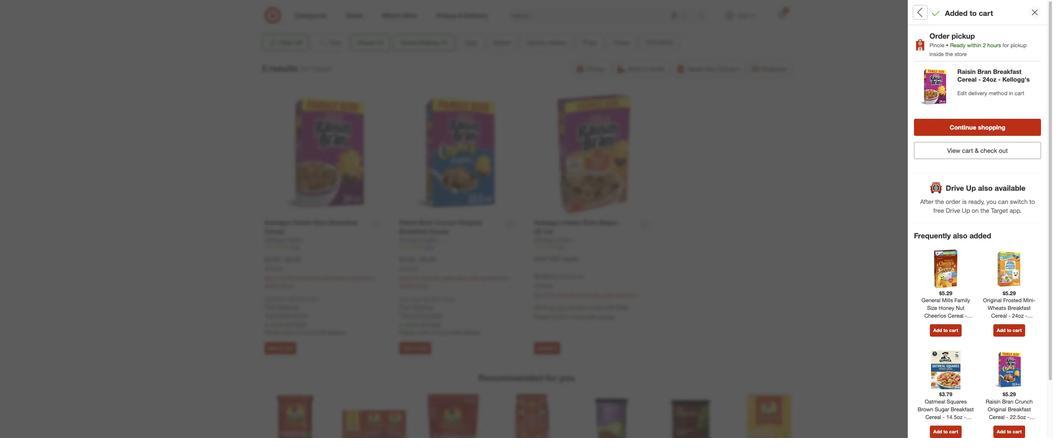 Task type: vqa. For each thing, say whether or not it's contained in the screenshot.
Dairy related to Peppermint
no



Task type: describe. For each thing, give the bounding box(es) containing it.
method
[[989, 90, 1008, 97]]

$3.79
[[939, 391, 952, 398]]

$5.29 for $5.29
[[982, 59, 997, 66]]

1 horizontal spatial kellogg's raisin bran breakfast cereal link
[[982, 31, 1047, 47]]

soon inside delivery as soon as 6pm today
[[971, 163, 981, 169]]

kellogg's inside kellogg's raisin bran maple - 22.1oz
[[534, 219, 561, 227]]

size inside choose options dialog
[[914, 100, 926, 108]]

continue shopping
[[950, 124, 1005, 131]]

drive inside 'after the order is ready, you can switch to free drive up on the target app.'
[[946, 207, 960, 215]]

delivery inside the same day delivery button
[[717, 65, 739, 73]]

flavor button
[[606, 34, 636, 51]]

sort button
[[312, 34, 348, 51]]

1 vertical spatial also
[[953, 231, 968, 240]]

sign in button
[[1016, 241, 1047, 258]]

fpo/apo
[[646, 39, 673, 47]]

kellogg's raisin bran maple - 22.1oz link
[[534, 218, 636, 236]]

kellogg's inside $5.29 original frosted mini- wheats breakfast cereal - 24oz - kellogg's
[[998, 320, 1020, 327]]

only ships with $35 orders free shipping * * exclusions apply. in stock at  pinole ready within 2 hours with pickup for breakfast
[[399, 297, 480, 336]]

breakfast inside raisin bran breakfast cereal - 24oz - kellogg's
[[993, 68, 1022, 76]]

to inside 'after the order is ready, you can switch to free drive up on the target app.'
[[1029, 198, 1035, 206]]

added to cart
[[945, 9, 993, 17]]

1 horizontal spatial as
[[569, 304, 575, 311]]

crunch inside '$5.29 raisin bran crunch original breakfast cereal - 22.5oz - kellogg's'
[[1015, 398, 1033, 405]]

bran inside raisin bran crunch original breakfast cereal
[[419, 219, 433, 227]]

in for shop
[[644, 65, 649, 73]]

in for sign
[[1037, 246, 1042, 253]]

today inside delivery as soon as 6pm today
[[975, 170, 987, 176]]

only ships with $35 orders free shipping * * exclusions apply. in stock at  pinole ready within 2 hours with pickup for cereal
[[265, 297, 345, 336]]

$9 for breakfast
[[423, 275, 428, 281]]

it for deliver it
[[554, 346, 557, 351]]

delivery
[[968, 90, 987, 97]]

2 inside pickup ready within 2 hours
[[947, 163, 950, 169]]

2 inside $5.29 ( $0.24 /ounce ) at pinole buy 2 for $9 with same-day order services
[[545, 292, 548, 298]]

raisin inside raisin bran breakfast cereal - 24oz - kellogg's
[[957, 68, 976, 76]]

ready within 2 hours for pickup inside the store
[[914, 200, 1046, 208]]

raisin bran crunch original breakfast cereal - 22.5oz - kellogg's image
[[990, 351, 1029, 390]]

choose options dialog
[[908, 0, 1053, 438]]

bran inside raisin bran breakfast cereal - 24oz - kellogg's
[[977, 68, 991, 76]]

$5.29 for $5.29 raisin bran crunch original breakfast cereal - 22.5oz - kellogg's
[[1003, 391, 1016, 398]]

for inside 3 results for "raisins"
[[301, 65, 308, 73]]

within inside get it as soon as 6pm today with shipt ready within 2 hours with pickup
[[551, 314, 565, 320]]

as
[[964, 163, 970, 169]]

breakfast inside raisin bran crunch original breakfast cereal
[[399, 228, 428, 235]]

$4.29 - $5.29 at pinole buy 2 for $9 with same-day order services on select items for crunch
[[399, 256, 509, 289]]

buy inside $5.29 ( $0.24 /ounce ) at pinole buy 2 for $9 with same-day order services
[[534, 292, 544, 298]]

shipping get it by sat, nov 18
[[1010, 154, 1037, 176]]

sort
[[329, 39, 341, 47]]

nov
[[1010, 170, 1018, 176]]

same- for breakfast
[[442, 275, 457, 281]]

$5.29 ( $0.24 /ounce ) at pinole buy 2 for $9 with same-day order services
[[534, 273, 637, 298]]

wheats
[[988, 305, 1006, 312]]

same
[[687, 65, 703, 73]]

sugar
[[935, 406, 949, 413]]

order down 1345 link
[[332, 275, 345, 281]]

free for breakfast
[[399, 304, 410, 311]]

family
[[955, 297, 970, 304]]

size inside $5.29 general mills family size honey nut cheerios cereal - 18.8oz
[[927, 305, 937, 312]]

other
[[986, 189, 998, 195]]

&
[[975, 147, 979, 155]]

delivery as soon as 6pm today
[[964, 154, 988, 176]]

store inside for pickup inside the store
[[955, 51, 967, 57]]

check other stores
[[969, 189, 1015, 195]]

24oz inside raisin bran breakfast cereal - 24oz - kellogg's
[[983, 76, 996, 83]]

pickup inside choose options dialog
[[983, 200, 1002, 208]]

24 link
[[940, 113, 957, 130]]

switch
[[1010, 198, 1028, 206]]

$4.29 for kellogg's raisin bran breakfast cereal
[[265, 256, 280, 263]]

at inside choose options dialog
[[938, 188, 943, 196]]

kellogg's down 22.1oz
[[534, 237, 556, 243]]

1283 link
[[399, 244, 519, 251]]

create or manage registry
[[930, 245, 1002, 253]]

pickup button
[[572, 60, 610, 78]]

within inside pickup ready within 2 hours
[[934, 163, 946, 169]]

in inside dialog
[[1009, 90, 1013, 97]]

hours inside get it as soon as 6pm today with shipt ready within 2 hours with pickup
[[571, 314, 585, 320]]

original inside '$5.29 raisin bran crunch original breakfast cereal - 22.5oz - kellogg's'
[[988, 406, 1006, 413]]

get inside get it as soon as 6pm today with shipt ready within 2 hours with pickup
[[534, 304, 543, 311]]

out
[[999, 147, 1008, 155]]

same day delivery button
[[673, 60, 744, 78]]

filter
[[279, 39, 294, 47]]

kellogg's inside '$5.29 raisin bran crunch original breakfast cereal - 22.5oz - kellogg's'
[[998, 422, 1020, 428]]

cereal inside $5.29 general mills family size honey nut cheerios cereal - 18.8oz
[[948, 313, 964, 319]]

added
[[945, 9, 968, 17]]

pinole inside choose options dialog
[[945, 188, 963, 196]]

add to cart for $3.79 oatmeal squares brown sugar breakfast cereal - 14.5oz - quaker oats
[[933, 429, 958, 435]]

shipping for cereal
[[277, 304, 297, 311]]

frosted
[[1003, 297, 1022, 304]]

group inside choose options dialog
[[913, 100, 1047, 133]]

kellogg's raisin bran link for raisin bran crunch original breakfast cereal
[[399, 236, 451, 244]]

on inside 'after the order is ready, you can switch to free drive up on the target app.'
[[972, 207, 979, 215]]

day
[[705, 65, 715, 73]]

filter (2) button
[[262, 34, 309, 51]]

guest rating (1)
[[400, 39, 448, 47]]

cereal inside the kellogg's raisin bran breakfast cereal
[[265, 228, 284, 235]]

after the order is ready, you can switch to free drive up on the target app.
[[920, 198, 1035, 215]]

$4.29 for raisin bran crunch original breakfast cereal
[[399, 256, 414, 263]]

filter (2)
[[279, 39, 302, 47]]

original inside raisin bran crunch original breakfast cereal
[[458, 219, 482, 227]]

kellogg's raisin bran breakfast cereal image inside choose options dialog
[[914, 31, 976, 93]]

search
[[694, 12, 713, 20]]

target
[[991, 207, 1008, 215]]

/ounce
[[565, 273, 582, 280]]

price
[[583, 39, 597, 47]]

for pickup inside the store
[[930, 42, 1027, 57]]

shopping
[[978, 124, 1005, 131]]

recommended
[[478, 373, 543, 383]]

mini-
[[1023, 297, 1036, 304]]

pinole inside $5.29 ( $0.24 /ounce ) at pinole buy 2 for $9 with same-day order services
[[539, 283, 552, 289]]

stock for breakfast
[[405, 321, 419, 328]]

deals
[[358, 39, 374, 47]]

cereal inside $5.29 original frosted mini- wheats breakfast cereal - 24oz - kellogg's
[[991, 313, 1007, 319]]

ready inside get it as soon as 6pm today with shipt ready within 2 hours with pickup
[[534, 314, 550, 320]]

cereal inside raisin bran crunch original breakfast cereal
[[429, 228, 449, 235]]

cereal inside '$5.29 raisin bran crunch original breakfast cereal - 22.5oz - kellogg's'
[[989, 414, 1005, 421]]

today inside get it as soon as 6pm today with shipt ready within 2 hours with pickup
[[589, 304, 603, 311]]

hours inside pickup ready within 2 hours
[[919, 170, 931, 176]]

shipping for shipping get it by sat, nov 18
[[1010, 154, 1036, 162]]

kellogg's raisin bran for kellogg's raisin bran breakfast cereal
[[265, 237, 316, 243]]

$35 for cereal
[[298, 297, 305, 302]]

$5.29 general mills family size honey nut cheerios cereal - 18.8oz
[[922, 290, 970, 327]]

1 vertical spatial 24
[[945, 118, 952, 125]]

0 vertical spatial up
[[966, 183, 976, 192]]

sign
[[1023, 246, 1035, 253]]

price button
[[576, 34, 603, 51]]

store inside choose options dialog
[[1032, 200, 1046, 208]]

type button
[[458, 34, 484, 51]]

check other stores button
[[968, 188, 1015, 196]]

add to cart for $5.29 general mills family size honey nut cheerios cereal - 18.8oz
[[933, 328, 958, 334]]

cereal inside raisin bran breakfast cereal - 24oz - kellogg's
[[957, 76, 977, 83]]

$5.29 for $5.29 ( $0.24 /ounce ) at pinole buy 2 for $9 with same-day order services
[[534, 273, 549, 280]]

sponsored
[[736, 19, 759, 24]]

- inside $5.29 general mills family size honey nut cheerios cereal - 18.8oz
[[965, 313, 967, 319]]

0 vertical spatial 24
[[929, 100, 936, 108]]

the down ready,
[[981, 207, 989, 215]]

order inside $5.29 ( $0.24 /ounce ) at pinole buy 2 for $9 with same-day order services
[[602, 292, 615, 298]]

continue shopping button
[[914, 119, 1041, 136]]

0 horizontal spatial as
[[549, 304, 554, 311]]

add to cart button for $5.29 general mills family size honey nut cheerios cereal - 18.8oz
[[930, 325, 962, 337]]

ready inside pickup ready within 2 hours
[[919, 163, 932, 169]]

day for kellogg's raisin bran breakfast cereal
[[322, 275, 331, 281]]

flavor
[[613, 39, 630, 47]]

squares
[[947, 398, 967, 405]]

with inside $5.29 ( $0.24 /ounce ) at pinole buy 2 for $9 with same-day order services
[[565, 292, 575, 298]]

6pm inside get it as soon as 6pm today with shipt ready within 2 hours with pickup
[[577, 304, 587, 311]]

add to cart for $5.29 original frosted mini- wheats breakfast cereal - 24oz - kellogg's
[[997, 328, 1022, 334]]

it for get it as soon as 6pm today with shipt ready within 2 hours with pickup
[[544, 304, 547, 311]]

2 link
[[773, 7, 790, 24]]

59
[[558, 244, 563, 250]]

size 24
[[914, 100, 936, 108]]

same- for cereal
[[307, 275, 322, 281]]

as inside delivery as soon as 6pm today
[[983, 163, 987, 169]]

0 vertical spatial also
[[978, 183, 993, 192]]

needs
[[548, 39, 566, 47]]

pinole • ready within 2 hours
[[930, 42, 1003, 48]]

get inside shipping get it by sat, nov 18
[[1010, 163, 1017, 169]]

add for $5.29 original frosted mini- wheats breakfast cereal - 24oz - kellogg's
[[997, 328, 1006, 334]]

18.8oz
[[938, 320, 954, 327]]

(
[[551, 273, 552, 280]]

deliver
[[538, 346, 553, 351]]

24oz inside $5.29 original frosted mini- wheats breakfast cereal - 24oz - kellogg's
[[1012, 313, 1024, 319]]

- inside kellogg's raisin bran maple - 22.1oz
[[619, 219, 621, 227]]

the inside for pickup inside the store
[[945, 51, 953, 57]]

the up 'free'
[[935, 198, 944, 206]]

only for raisin bran crunch original breakfast cereal
[[399, 297, 409, 302]]

What can we help you find? suggestions appear below search field
[[507, 7, 700, 24]]

$4.29 - $5.29 at pinole buy 2 for $9 with same-day order services on select items for bran
[[265, 256, 375, 289]]

apply. for cereal
[[294, 312, 308, 319]]

ships for breakfast
[[410, 297, 421, 302]]

up inside 'after the order is ready, you can switch to free drive up on the target app.'
[[962, 207, 970, 215]]

3
[[262, 63, 267, 73]]

day inside $5.29 ( $0.24 /ounce ) at pinole buy 2 for $9 with same-day order services
[[592, 292, 600, 298]]

$5.29 for $5.29 original frosted mini- wheats breakfast cereal - 24oz - kellogg's
[[1003, 290, 1016, 297]]

"raisins"
[[310, 65, 333, 73]]

quaker
[[931, 422, 948, 428]]

cheerios
[[924, 313, 946, 319]]

get it as soon as 6pm today with shipt ready within 2 hours with pickup
[[534, 304, 628, 320]]

1 (1) from the left
[[376, 39, 383, 47]]

delivery inside choose options dialog
[[964, 154, 988, 162]]

oatmeal
[[925, 398, 945, 405]]

raisin inside the kellogg's raisin bran breakfast cereal
[[294, 219, 312, 227]]

advertisement region
[[294, 0, 759, 18]]

1283
[[423, 244, 434, 250]]

frequently
[[914, 231, 951, 240]]

added
[[970, 231, 991, 240]]

create
[[930, 245, 948, 253]]

within inside dialog
[[967, 42, 981, 48]]



Task type: locate. For each thing, give the bounding box(es) containing it.
$5.29 up raisin bran breakfast cereal - 24oz - kellogg's
[[982, 59, 997, 66]]

cereal inside kellogg's raisin bran breakfast cereal kellogg's raisin bran
[[1012, 39, 1032, 47]]

edit delivery method in cart
[[957, 90, 1024, 97]]

2 horizontal spatial as
[[983, 163, 987, 169]]

1 horizontal spatial in
[[399, 321, 404, 328]]

buy for breakfast
[[399, 275, 409, 281]]

select for cereal
[[265, 283, 279, 289]]

1 horizontal spatial exclusions apply. link
[[401, 312, 443, 319]]

pickup
[[952, 31, 975, 40], [1011, 42, 1027, 48], [983, 200, 1002, 208], [598, 314, 614, 320], [328, 329, 345, 336], [463, 329, 480, 336]]

(1)
[[376, 39, 383, 47], [440, 39, 448, 47]]

$35 for breakfast
[[432, 297, 440, 302]]

nut
[[956, 305, 965, 312]]

in for raisin bran crunch original breakfast cereal
[[399, 321, 404, 328]]

order pickup
[[930, 31, 975, 40]]

2 kellogg's raisin bran link from the left
[[399, 236, 451, 244]]

shipping inside shipping get it by sat, nov 18
[[1010, 154, 1036, 162]]

delivery right day
[[717, 65, 739, 73]]

2 horizontal spatial day
[[592, 292, 600, 298]]

breakfast inside '$5.29 raisin bran crunch original breakfast cereal - 22.5oz - kellogg's'
[[1008, 406, 1031, 413]]

pickup down price button
[[586, 65, 605, 73]]

1 drive from the top
[[946, 183, 964, 192]]

inside down "stores"
[[1003, 200, 1020, 208]]

-
[[978, 76, 981, 83], [998, 76, 1001, 83], [619, 219, 621, 227], [281, 256, 284, 263], [416, 256, 419, 263], [965, 313, 967, 319], [1009, 313, 1011, 319], [1025, 313, 1027, 319], [943, 414, 945, 421], [964, 414, 966, 421], [1006, 414, 1008, 421], [1028, 414, 1030, 421]]

1 horizontal spatial 6pm
[[964, 170, 974, 176]]

shipping inside button
[[762, 65, 786, 73]]

1 vertical spatial original
[[983, 297, 1002, 304]]

0 horizontal spatial kellogg's raisin bran
[[265, 237, 316, 243]]

snap ebt eligible
[[534, 256, 579, 262]]

2 in from the left
[[399, 321, 404, 328]]

24oz down frosted
[[1012, 313, 1024, 319]]

$5.29 inside '$5.29 raisin bran crunch original breakfast cereal - 22.5oz - kellogg's'
[[1003, 391, 1016, 398]]

mills
[[942, 297, 953, 304]]

raisin bran crunch original breakfast cereal image
[[399, 94, 519, 214], [399, 94, 519, 214]]

add for $5.29 raisin bran crunch original breakfast cereal - 22.5oz - kellogg's
[[997, 429, 1006, 435]]

0 vertical spatial original
[[458, 219, 482, 227]]

guest
[[400, 39, 418, 47]]

0 horizontal spatial it
[[544, 304, 547, 311]]

the down •
[[945, 51, 953, 57]]

crunch up 22.5oz
[[1015, 398, 1033, 405]]

group
[[913, 100, 1047, 133]]

orders for breakfast
[[441, 297, 454, 302]]

1 vertical spatial up
[[962, 207, 970, 215]]

2 vertical spatial original
[[988, 406, 1006, 413]]

0 vertical spatial get
[[1010, 163, 1017, 169]]

$4.29 - $5.29 at pinole buy 2 for $9 with same-day order services on select items down the 1283 link
[[399, 256, 509, 289]]

2 only from the left
[[399, 297, 409, 302]]

delivery up as
[[964, 154, 988, 162]]

add to cart button for $5.29 original frosted mini- wheats breakfast cereal - 24oz - kellogg's
[[993, 325, 1025, 337]]

kellogg's raisin bran maple - 22.1oz image
[[534, 94, 654, 214], [534, 94, 654, 214]]

kellogg's raisin bran breakfast cereal
[[265, 219, 358, 235]]

as down $5.29 ( $0.24 /ounce ) at pinole buy 2 for $9 with same-day order services at bottom right
[[569, 304, 575, 311]]

1 horizontal spatial inside
[[1003, 200, 1020, 208]]

stock
[[270, 321, 284, 328], [405, 321, 419, 328]]

1 vertical spatial in
[[1009, 90, 1013, 97]]

pickup for pickup
[[586, 65, 605, 73]]

2 inside get it as soon as 6pm today with shipt ready within 2 hours with pickup
[[567, 314, 570, 320]]

1 horizontal spatial kellogg's raisin bran link
[[399, 236, 451, 244]]

0 horizontal spatial on
[[369, 275, 375, 281]]

(1) right rating
[[440, 39, 448, 47]]

2 free from the left
[[399, 304, 410, 311]]

0 horizontal spatial $4.29 - $5.29 at pinole buy 2 for $9 with same-day order services on select items
[[265, 256, 375, 289]]

2 vertical spatial in
[[1037, 246, 1042, 253]]

apply. for breakfast
[[429, 312, 443, 319]]

kellogg's raisin bran link up 1283
[[399, 236, 451, 244]]

same- inside $5.29 ( $0.24 /ounce ) at pinole buy 2 for $9 with same-day order services
[[576, 292, 592, 298]]

1 horizontal spatial orders
[[441, 297, 454, 302]]

1 horizontal spatial soon
[[971, 163, 981, 169]]

$5.29
[[982, 59, 997, 66], [286, 256, 301, 263], [420, 256, 435, 263], [534, 273, 549, 280], [939, 290, 952, 297], [1003, 290, 1016, 297], [1003, 391, 1016, 398]]

24 right 16.6
[[945, 118, 952, 125]]

kellogg's up method
[[1002, 76, 1030, 83]]

sun-maid california sun-dried raisins canister – 20oz image
[[263, 393, 327, 438], [263, 393, 327, 438]]

0 horizontal spatial pickup
[[586, 65, 605, 73]]

delivery
[[717, 65, 739, 73], [964, 154, 988, 162]]

2 exclusions from the left
[[401, 312, 427, 319]]

1 stock from the left
[[270, 321, 284, 328]]

oatmeal squares brown sugar breakfast cereal - 14.5oz - quaker oats image
[[926, 351, 965, 390]]

0 horizontal spatial in
[[644, 65, 649, 73]]

check
[[969, 189, 984, 195]]

$9 for cereal
[[288, 275, 294, 281]]

kellogg's raisin bran maple - 22.1oz
[[534, 219, 621, 235]]

pickup for pickup ready within 2 hours
[[919, 154, 939, 162]]

1 vertical spatial store
[[650, 65, 664, 73]]

for inside $5.29 ( $0.24 /ounce ) at pinole buy 2 for $9 with same-day order services
[[550, 292, 556, 298]]

order down the 1283 link
[[467, 275, 480, 281]]

the down "available"
[[1021, 200, 1030, 208]]

type
[[464, 39, 477, 47]]

in for kellogg's raisin bran breakfast cereal
[[265, 321, 269, 328]]

organic thompson raisins - 12oz - good & gather™ image
[[658, 393, 722, 438], [658, 393, 722, 438]]

it inside "deliver it" button
[[554, 346, 557, 351]]

$5.29 inside choose options dialog
[[982, 59, 997, 66]]

1 horizontal spatial $35
[[432, 297, 440, 302]]

pickup inside button
[[586, 65, 605, 73]]

cereal inside $3.79 oatmeal squares brown sugar breakfast cereal - 14.5oz - quaker oats
[[925, 414, 941, 421]]

1 horizontal spatial 24
[[945, 118, 952, 125]]

kellogg's raisin bran link for kellogg's raisin bran maple - 22.1oz
[[534, 236, 585, 244]]

within
[[967, 42, 981, 48], [934, 163, 946, 169], [933, 200, 950, 208], [551, 314, 565, 320], [281, 329, 296, 336], [416, 329, 431, 336]]

1 ships from the left
[[275, 297, 286, 302]]

$5.29 for $5.29 general mills family size honey nut cheerios cereal - 18.8oz
[[939, 290, 952, 297]]

raisin bran crunch original breakfast cereal link
[[399, 218, 501, 236]]

2 horizontal spatial kellogg's raisin bran link
[[534, 236, 585, 244]]

0 horizontal spatial apply.
[[294, 312, 308, 319]]

0 horizontal spatial 6pm
[[577, 304, 587, 311]]

services for raisin bran crunch original breakfast cereal
[[482, 275, 502, 281]]

day down 1345 link
[[322, 275, 331, 281]]

$5.29 up frosted
[[1003, 290, 1016, 297]]

brand button
[[487, 34, 517, 51]]

14.5oz
[[946, 414, 963, 421]]

$4.29 - $5.29 at pinole buy 2 for $9 with same-day order services on select items down 1345 link
[[265, 256, 375, 289]]

(2)
[[295, 39, 302, 47]]

2 ships from the left
[[410, 297, 421, 302]]

order down pinole button
[[946, 198, 961, 206]]

1 only from the left
[[265, 297, 274, 302]]

in right method
[[1009, 90, 1013, 97]]

0 vertical spatial crunch
[[435, 219, 457, 227]]

1 vertical spatial inside
[[1003, 200, 1020, 208]]

options
[[949, 7, 981, 18]]

sun-maid california golden raisins box - 12oz image
[[737, 393, 801, 438], [737, 393, 801, 438]]

it inside shipping get it by sat, nov 18
[[1019, 163, 1021, 169]]

or
[[950, 245, 955, 253]]

pickup inside for pickup inside the store
[[1011, 42, 1027, 48]]

kellogg's raisin bran for kellogg's raisin bran maple - 22.1oz
[[534, 237, 585, 243]]

soon right as
[[971, 163, 981, 169]]

bran inside kellogg's raisin bran maple - 22.1oz
[[583, 219, 597, 227]]

0 horizontal spatial exclusions apply. link
[[266, 312, 308, 319]]

0 vertical spatial store
[[955, 51, 967, 57]]

in right shop
[[644, 65, 649, 73]]

1 apply. from the left
[[294, 312, 308, 319]]

1 horizontal spatial size
[[927, 305, 937, 312]]

shipping for shipping
[[762, 65, 786, 73]]

brown
[[918, 406, 933, 413]]

$35
[[298, 297, 305, 302], [432, 297, 440, 302]]

1 $4.29 - $5.29 at pinole buy 2 for $9 with same-day order services on select items from the left
[[265, 256, 375, 289]]

dialog
[[908, 0, 1053, 438]]

kellogg's raisin bran link up 1345
[[265, 236, 316, 244]]

•
[[946, 42, 949, 48]]

pickup inside pickup ready within 2 hours
[[919, 154, 939, 162]]

pickup inside get it as soon as 6pm today with shipt ready within 2 hours with pickup
[[598, 314, 614, 320]]

in right sign
[[1037, 246, 1042, 253]]

breakfast up 1345 link
[[329, 219, 358, 227]]

kellogg's raisin bran for raisin bran crunch original breakfast cereal
[[399, 237, 451, 243]]

$5.29 raisin bran crunch original breakfast cereal - 22.5oz - kellogg's
[[986, 391, 1033, 428]]

0 horizontal spatial ships
[[275, 297, 286, 302]]

ready,
[[968, 198, 985, 206]]

2 vertical spatial it
[[554, 346, 557, 351]]

original inside $5.29 original frosted mini- wheats breakfast cereal - 24oz - kellogg's
[[983, 297, 1002, 304]]

breakfast up 1283
[[399, 228, 428, 235]]

0 vertical spatial 24oz
[[983, 76, 996, 83]]

6pm
[[964, 170, 974, 176], [577, 304, 587, 311]]

2 horizontal spatial on
[[972, 207, 979, 215]]

1 vertical spatial size
[[927, 305, 937, 312]]

drive up also available
[[946, 183, 1026, 192]]

breakfast inside the kellogg's raisin bran breakfast cereal
[[329, 219, 358, 227]]

1 exclusions apply. link from the left
[[266, 312, 308, 319]]

dietary needs button
[[520, 34, 573, 51]]

you down "deliver it" button
[[559, 373, 575, 383]]

$9 down 1283
[[423, 275, 428, 281]]

store right shop
[[650, 65, 664, 73]]

at
[[938, 188, 943, 196], [265, 266, 268, 272], [399, 266, 403, 272], [534, 283, 538, 289], [285, 321, 290, 328], [420, 321, 425, 328]]

1 only ships with $35 orders free shipping * * exclusions apply. in stock at  pinole ready within 2 hours with pickup from the left
[[265, 297, 345, 336]]

california raisins - 20oz - good & gather™ image
[[579, 393, 643, 438], [579, 393, 643, 438]]

bran inside the kellogg's raisin bran breakfast cereal
[[314, 219, 328, 227]]

1 vertical spatial 24oz
[[1012, 313, 1024, 319]]

1 vertical spatial drive
[[946, 207, 960, 215]]

kellogg's up for pickup inside the store
[[982, 31, 1010, 39]]

shipping button
[[748, 60, 791, 78]]

sun-maid natural california raisins resealable bag -10oz image
[[421, 393, 485, 438], [421, 393, 485, 438]]

2 apply. from the left
[[429, 312, 443, 319]]

$5.29 inside $5.29 general mills family size honey nut cheerios cereal - 18.8oz
[[939, 290, 952, 297]]

hours
[[987, 42, 1001, 48], [919, 170, 931, 176], [957, 200, 972, 208], [571, 314, 585, 320], [302, 329, 315, 336], [437, 329, 450, 336]]

you down check other stores button
[[987, 198, 996, 206]]

exclusions for cereal
[[266, 312, 292, 319]]

exclusions
[[266, 312, 292, 319], [401, 312, 427, 319]]

bran
[[1031, 31, 1045, 39], [1016, 47, 1026, 53], [977, 68, 991, 76], [314, 219, 328, 227], [419, 219, 433, 227], [583, 219, 597, 227], [304, 237, 316, 243], [439, 237, 451, 243], [574, 237, 585, 243], [1002, 398, 1014, 405]]

as down check
[[983, 163, 987, 169]]

inside inside for pickup inside the store
[[930, 51, 944, 57]]

soon down "$0.24"
[[556, 304, 568, 311]]

1 horizontal spatial it
[[554, 346, 557, 351]]

1 horizontal spatial crunch
[[1015, 398, 1033, 405]]

breakfast up raisin bran breakfast cereal - 24oz - kellogg's
[[982, 39, 1011, 47]]

2 horizontal spatial it
[[1019, 163, 1021, 169]]

day for raisin bran crunch original breakfast cereal
[[457, 275, 466, 281]]

kellogg's raisin bran up 1345
[[265, 237, 316, 243]]

$5.29 up mills in the bottom of the page
[[939, 290, 952, 297]]

buy for cereal
[[265, 275, 274, 281]]

2 (1) from the left
[[440, 39, 448, 47]]

the inside choose options dialog
[[1021, 200, 1030, 208]]

1 horizontal spatial ships
[[410, 297, 421, 302]]

order
[[946, 198, 961, 206], [332, 275, 345, 281], [467, 275, 480, 281], [602, 292, 615, 298]]

2 $4.29 - $5.29 at pinole buy 2 for $9 with same-day order services on select items from the left
[[399, 256, 509, 289]]

3 kellogg's raisin bran link from the left
[[534, 236, 585, 244]]

available
[[995, 183, 1026, 192]]

0 horizontal spatial $9
[[288, 275, 294, 281]]

order inside 'after the order is ready, you can switch to free drive up on the target app.'
[[946, 198, 961, 206]]

eligible
[[562, 256, 579, 262]]

1 horizontal spatial get
[[1010, 163, 1017, 169]]

as down (
[[549, 304, 554, 311]]

kellogg's raisin bran up 59
[[534, 237, 585, 243]]

to
[[970, 9, 977, 17], [1029, 198, 1035, 206], [943, 328, 948, 334], [1007, 328, 1011, 334], [278, 346, 283, 351], [413, 346, 417, 351], [943, 429, 948, 435], [1007, 429, 1011, 435]]

kellogg's raisin bran up 1283
[[399, 237, 451, 243]]

24oz
[[983, 76, 996, 83], [1012, 313, 1024, 319]]

0 vertical spatial you
[[987, 198, 996, 206]]

0 vertical spatial kellogg's raisin bran breakfast cereal link
[[982, 31, 1047, 47]]

pickup ready within 2 hours
[[919, 154, 950, 176]]

inside down order at the top
[[930, 51, 944, 57]]

$5.29 down 1283
[[420, 256, 435, 263]]

$9 down "$0.24"
[[558, 292, 563, 298]]

0 horizontal spatial store
[[650, 65, 664, 73]]

results
[[269, 63, 298, 73]]

1 horizontal spatial also
[[978, 183, 993, 192]]

today
[[975, 170, 987, 176], [589, 304, 603, 311]]

kellogg's inside raisin bran breakfast cereal - 24oz - kellogg's
[[1002, 76, 1030, 83]]

on for kellogg's raisin bran breakfast cereal
[[369, 275, 375, 281]]

you inside 'after the order is ready, you can switch to free drive up on the target app.'
[[987, 198, 996, 206]]

breakfast inside kellogg's raisin bran breakfast cereal kellogg's raisin bran
[[982, 39, 1011, 47]]

1 vertical spatial pickup
[[919, 154, 939, 162]]

as
[[983, 163, 987, 169], [549, 304, 554, 311], [569, 304, 575, 311]]

0 horizontal spatial same-
[[307, 275, 322, 281]]

kellogg's down 'wheats'
[[998, 320, 1020, 327]]

0 vertical spatial it
[[1019, 163, 1021, 169]]

0 horizontal spatial orders
[[306, 297, 320, 302]]

0 vertical spatial size
[[914, 100, 926, 108]]

kellogg's inside the kellogg's raisin bran breakfast cereal
[[265, 219, 292, 227]]

raisin bran breakfast cereal - 24oz - kellogg's
[[957, 68, 1030, 83]]

registry
[[981, 245, 1002, 253]]

0 horizontal spatial only ships with $35 orders free shipping * * exclusions apply. in stock at  pinole ready within 2 hours with pickup
[[265, 297, 345, 336]]

up
[[929, 188, 936, 196]]

6pm down as
[[964, 170, 974, 176]]

2 kellogg's raisin bran from the left
[[399, 237, 451, 243]]

same- down 1345 link
[[307, 275, 322, 281]]

1 vertical spatial soon
[[556, 304, 568, 311]]

0 horizontal spatial kellogg's raisin bran breakfast cereal link
[[265, 218, 366, 236]]

same- up get it as soon as 6pm today with shipt ready within 2 hours with pickup
[[576, 292, 592, 298]]

by
[[1022, 163, 1027, 169]]

breakfast inside $5.29 original frosted mini- wheats breakfast cereal - 24oz - kellogg's
[[1008, 305, 1031, 312]]

$5.29 inside $5.29 original frosted mini- wheats breakfast cereal - 24oz - kellogg's
[[1003, 290, 1016, 297]]

pickup left "view"
[[919, 154, 939, 162]]

raisin inside raisin bran crunch original breakfast cereal
[[399, 219, 418, 227]]

kellogg's up 1345
[[265, 219, 292, 227]]

1 vertical spatial it
[[544, 304, 547, 311]]

pick up at pinole
[[914, 188, 963, 196]]

0 horizontal spatial crunch
[[435, 219, 457, 227]]

breakfast down frosted
[[1008, 305, 1031, 312]]

1 in from the left
[[265, 321, 269, 328]]

honey
[[939, 305, 954, 312]]

)
[[582, 273, 584, 280]]

soon inside get it as soon as 6pm today with shipt ready within 2 hours with pickup
[[556, 304, 568, 311]]

size up 16.6 link
[[914, 100, 926, 108]]

1 horizontal spatial buy
[[399, 275, 409, 281]]

1 kellogg's raisin bran link from the left
[[265, 236, 316, 244]]

original
[[458, 219, 482, 227], [983, 297, 1002, 304], [988, 406, 1006, 413]]

0 horizontal spatial inside
[[930, 51, 944, 57]]

items for breakfast
[[415, 283, 429, 289]]

drive right 'free'
[[946, 207, 960, 215]]

up down is
[[962, 207, 970, 215]]

0 vertical spatial soon
[[971, 163, 981, 169]]

for inside choose options dialog
[[974, 200, 981, 208]]

1 shipping from the left
[[277, 304, 297, 311]]

$5.29 inside $5.29 ( $0.24 /ounce ) at pinole buy 2 for $9 with same-day order services
[[534, 273, 549, 280]]

kellogg's down raisin bran crunch original breakfast cereal
[[399, 237, 421, 243]]

sun-maid california sun-dried raisins - .05oz / 12ct image
[[500, 393, 564, 438], [500, 393, 564, 438]]

2 items from the left
[[415, 283, 429, 289]]

pinole button
[[945, 188, 963, 196]]

recommended for you
[[478, 373, 575, 383]]

1 horizontal spatial on
[[503, 275, 509, 281]]

2 horizontal spatial same-
[[576, 292, 592, 298]]

0 vertical spatial shipping
[[762, 65, 786, 73]]

breakfast inside $3.79 oatmeal squares brown sugar breakfast cereal - 14.5oz - quaker oats
[[951, 406, 974, 413]]

in inside sign in button
[[1037, 246, 1042, 253]]

6pm down $5.29 ( $0.24 /ounce ) at pinole buy 2 for $9 with same-day order services at bottom right
[[577, 304, 587, 311]]

edit
[[957, 90, 967, 97]]

59 link
[[534, 244, 654, 251]]

exclusions apply. link for breakfast
[[401, 312, 443, 319]]

kellogg's raisin bran link for kellogg's raisin bran breakfast cereal
[[265, 236, 316, 244]]

shop
[[628, 65, 642, 73]]

1 $35 from the left
[[298, 297, 305, 302]]

0 horizontal spatial in
[[265, 321, 269, 328]]

items
[[281, 283, 294, 289], [415, 283, 429, 289]]

2 $4.29 from the left
[[399, 256, 414, 263]]

24oz up edit delivery method in cart
[[983, 76, 996, 83]]

add for $5.29 general mills family size honey nut cheerios cereal - 18.8oz
[[933, 328, 942, 334]]

breakfast up 22.5oz
[[1008, 406, 1031, 413]]

1 horizontal spatial day
[[457, 275, 466, 281]]

day down the 1283 link
[[457, 275, 466, 281]]

oats
[[950, 422, 961, 428]]

2 orders from the left
[[441, 297, 454, 302]]

$9 inside $5.29 ( $0.24 /ounce ) at pinole buy 2 for $9 with same-day order services
[[558, 292, 563, 298]]

order up get it as soon as 6pm today with shipt ready within 2 hours with pickup
[[602, 292, 615, 298]]

1 vertical spatial today
[[589, 304, 603, 311]]

1 horizontal spatial stock
[[405, 321, 419, 328]]

pinole
[[930, 42, 944, 48], [945, 188, 963, 196], [270, 266, 283, 272], [405, 266, 417, 272], [539, 283, 552, 289], [291, 321, 306, 328], [426, 321, 441, 328]]

0 horizontal spatial delivery
[[717, 65, 739, 73]]

2 vertical spatial store
[[1032, 200, 1046, 208]]

(1) right deals
[[376, 39, 383, 47]]

1 horizontal spatial shipping
[[412, 304, 432, 311]]

6pm inside delivery as soon as 6pm today
[[964, 170, 974, 176]]

2 stock from the left
[[405, 321, 419, 328]]

16.6 link
[[915, 113, 937, 130]]

crunch up the 1283 link
[[435, 219, 457, 227]]

exclusions for breakfast
[[401, 312, 427, 319]]

store right switch
[[1032, 200, 1046, 208]]

0 horizontal spatial you
[[559, 373, 575, 383]]

free
[[933, 207, 944, 215]]

shipping for breakfast
[[412, 304, 432, 311]]

3 results for "raisins"
[[262, 63, 333, 73]]

0 vertical spatial 6pm
[[964, 170, 974, 176]]

2 horizontal spatial in
[[1037, 246, 1042, 253]]

0 horizontal spatial shipping
[[277, 304, 297, 311]]

store inside shop in store button
[[650, 65, 664, 73]]

2 shipping from the left
[[412, 304, 432, 311]]

0 horizontal spatial (1)
[[376, 39, 383, 47]]

1 orders from the left
[[306, 297, 320, 302]]

raisin bran breakfast cereal - 24oz - kellogg's image
[[914, 68, 953, 107]]

add for $3.79 oatmeal squares brown sugar breakfast cereal - 14.5oz - quaker oats
[[933, 429, 942, 435]]

up up ready,
[[966, 183, 976, 192]]

sat,
[[1029, 163, 1037, 169]]

ships for cereal
[[275, 297, 286, 302]]

1 vertical spatial delivery
[[964, 154, 988, 162]]

$5.29 left (
[[534, 273, 549, 280]]

only for kellogg's raisin bran breakfast cereal
[[265, 297, 274, 302]]

1 vertical spatial kellogg's raisin bran breakfast cereal link
[[265, 218, 366, 236]]

1 exclusions from the left
[[266, 312, 292, 319]]

raisin inside kellogg's raisin bran maple - 22.1oz
[[563, 219, 581, 227]]

exclusions apply. link for cereal
[[266, 312, 308, 319]]

kellogg's down the kellogg's raisin bran breakfast cereal
[[265, 237, 287, 243]]

1 select from the left
[[265, 283, 279, 289]]

2 select from the left
[[399, 283, 414, 289]]

kellogg's up 22.1oz
[[534, 219, 561, 227]]

you
[[987, 198, 996, 206], [559, 373, 575, 383]]

kellogg's up raisin bran breakfast cereal - 24oz - kellogg's
[[982, 47, 1001, 53]]

continue
[[950, 124, 976, 131]]

$5.29 down 1345
[[286, 256, 301, 263]]

breakfast
[[982, 39, 1011, 47], [993, 68, 1022, 76], [329, 219, 358, 227], [399, 228, 428, 235], [1008, 305, 1031, 312], [951, 406, 974, 413], [1008, 406, 1031, 413]]

0 horizontal spatial day
[[322, 275, 331, 281]]

add to cart button for $5.29 raisin bran crunch original breakfast cereal - 22.5oz - kellogg's
[[993, 426, 1025, 438]]

24 up 16.6
[[929, 100, 936, 108]]

is
[[962, 198, 967, 206]]

$5.29 down raisin bran crunch original breakfast cereal - 22.5oz - kellogg's image
[[1003, 391, 1016, 398]]

1 vertical spatial 6pm
[[577, 304, 587, 311]]

services for kellogg's raisin bran breakfast cereal
[[347, 275, 367, 281]]

free for cereal
[[265, 304, 275, 311]]

bran inside '$5.29 raisin bran crunch original breakfast cereal - 22.5oz - kellogg's'
[[1002, 398, 1014, 405]]

sun-maid california sun-dried raisins - 1oz / 6ct image
[[342, 393, 406, 438], [342, 393, 406, 438]]

orders for cereal
[[306, 297, 320, 302]]

ready inside dialog
[[950, 42, 966, 48]]

1 horizontal spatial only ships with $35 orders free shipping * * exclusions apply. in stock at  pinole ready within 2 hours with pickup
[[399, 297, 480, 336]]

general mills family size honey nut cheerios cereal - 18.8oz image
[[926, 250, 965, 289]]

sign in
[[1023, 246, 1042, 253]]

hours inside dialog
[[987, 42, 1001, 48]]

cart
[[979, 9, 993, 17], [1015, 90, 1024, 97], [962, 147, 973, 155], [949, 328, 958, 334], [1013, 328, 1022, 334], [284, 346, 293, 351], [419, 346, 428, 351], [949, 429, 958, 435], [1013, 429, 1022, 435]]

kellogg's raisin bran link up 59
[[534, 236, 585, 244]]

in inside shop in store button
[[644, 65, 649, 73]]

search button
[[694, 7, 713, 26]]

$9
[[288, 275, 294, 281], [423, 275, 428, 281], [558, 292, 563, 298]]

2 $35 from the left
[[432, 297, 440, 302]]

items for cereal
[[281, 283, 294, 289]]

shop in store button
[[613, 60, 670, 78]]

add to cart button for $3.79 oatmeal squares brown sugar breakfast cereal - 14.5oz - quaker oats
[[930, 426, 962, 438]]

0 vertical spatial inside
[[930, 51, 944, 57]]

at inside $5.29 ( $0.24 /ounce ) at pinole buy 2 for $9 with same-day order services
[[534, 283, 538, 289]]

1 vertical spatial shipping
[[1010, 154, 1036, 162]]

1 $4.29 from the left
[[265, 256, 280, 263]]

2 only ships with $35 orders free shipping * * exclusions apply. in stock at  pinole ready within 2 hours with pickup from the left
[[399, 297, 480, 336]]

can
[[998, 198, 1008, 206]]

today down $5.29 ( $0.24 /ounce ) at pinole buy 2 for $9 with same-day order services at bottom right
[[589, 304, 603, 311]]

2 horizontal spatial store
[[1032, 200, 1046, 208]]

1 free from the left
[[265, 304, 275, 311]]

kellogg's down 22.5oz
[[998, 422, 1020, 428]]

select for breakfast
[[399, 283, 414, 289]]

3 kellogg's raisin bran from the left
[[534, 237, 585, 243]]

original frosted mini-wheats breakfast cereal - 24oz - kellogg's image
[[990, 250, 1029, 289]]

services inside $5.29 ( $0.24 /ounce ) at pinole buy 2 for $9 with same-day order services
[[616, 292, 637, 298]]

0 horizontal spatial buy
[[265, 275, 274, 281]]

check
[[980, 147, 997, 155]]

it inside get it as soon as 6pm today with shipt ready within 2 hours with pickup
[[544, 304, 547, 311]]

brand
[[494, 39, 510, 47]]

0 horizontal spatial services
[[347, 275, 367, 281]]

same- down the 1283 link
[[442, 275, 457, 281]]

inside inside choose options dialog
[[1003, 200, 1020, 208]]

1 items from the left
[[281, 283, 294, 289]]

2 horizontal spatial services
[[616, 292, 637, 298]]

group containing size
[[913, 100, 1047, 133]]

1 kellogg's raisin bran from the left
[[265, 237, 316, 243]]

breakfast down squares
[[951, 406, 974, 413]]

store
[[955, 51, 967, 57], [650, 65, 664, 73], [1032, 200, 1046, 208]]

size down the general
[[927, 305, 937, 312]]

dialog containing added to cart
[[908, 0, 1053, 438]]

drive up is
[[946, 183, 964, 192]]

$9 down 1345
[[288, 275, 294, 281]]

store down pinole • ready within 2 hours
[[955, 51, 967, 57]]

today up the drive up also available
[[975, 170, 987, 176]]

breakfast up method
[[993, 68, 1022, 76]]

crunch inside raisin bran crunch original breakfast cereal
[[435, 219, 457, 227]]

2 exclusions apply. link from the left
[[401, 312, 443, 319]]

kellogg's raisin bran breakfast cereal image
[[914, 31, 976, 93], [265, 94, 384, 214], [265, 94, 384, 214]]

2 drive from the top
[[946, 207, 960, 215]]

add to cart for $5.29 raisin bran crunch original breakfast cereal - 22.5oz - kellogg's
[[997, 429, 1022, 435]]

only ships with $35 orders free shipping * * exclusions apply. in stock at  pinole ready within 2 hours with pickup
[[265, 297, 345, 336], [399, 297, 480, 336]]

0 horizontal spatial only
[[265, 297, 274, 302]]

stock for cereal
[[270, 321, 284, 328]]

on for raisin bran crunch original breakfast cereal
[[503, 275, 509, 281]]

for inside for pickup inside the store
[[1003, 42, 1009, 48]]

raisin inside '$5.29 raisin bran crunch original breakfast cereal - 22.5oz - kellogg's'
[[986, 398, 1001, 405]]

1 horizontal spatial today
[[975, 170, 987, 176]]

fpo/apo button
[[639, 34, 680, 51]]

ebt
[[550, 256, 560, 262]]

1 horizontal spatial kellogg's raisin bran
[[399, 237, 451, 243]]

1 horizontal spatial delivery
[[964, 154, 988, 162]]

day up get it as soon as 6pm today with shipt ready within 2 hours with pickup
[[592, 292, 600, 298]]

1 horizontal spatial select
[[399, 283, 414, 289]]



